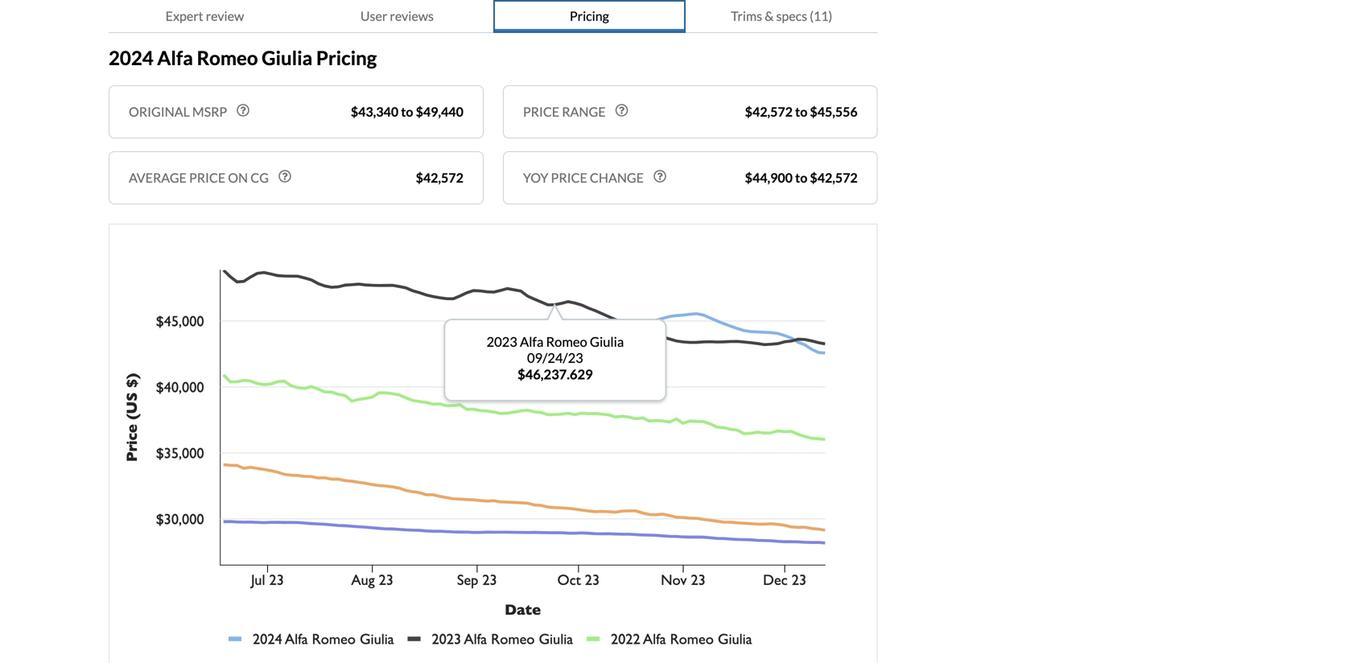 Task type: locate. For each thing, give the bounding box(es) containing it.
user
[[361, 8, 388, 24]]

pricing tab
[[493, 0, 686, 33]]

$42,572
[[745, 104, 793, 120], [416, 170, 464, 186], [810, 170, 858, 186]]

1 price from the left
[[189, 170, 226, 186]]

change
[[590, 170, 644, 186]]

tab list
[[109, 0, 878, 33]]

to for $42,572
[[795, 104, 808, 120]]

to for $43,340
[[401, 104, 413, 120]]

$42,572 for $42,572 to $45,556
[[745, 104, 793, 120]]

1 horizontal spatial price
[[551, 170, 588, 186]]

to right $43,340
[[401, 104, 413, 120]]

alfa
[[157, 46, 193, 69]]

question circle image right cg
[[279, 170, 291, 183]]

0 horizontal spatial question circle image
[[237, 104, 250, 117]]

0 horizontal spatial pricing
[[316, 46, 377, 69]]

average
[[129, 170, 187, 186]]

$42,572 right $44,900
[[810, 170, 858, 186]]

pricing inside tab
[[570, 8, 609, 24]]

price for average
[[189, 170, 226, 186]]

price
[[189, 170, 226, 186], [551, 170, 588, 186]]

&
[[765, 8, 774, 24]]

question circle image right msrp
[[237, 104, 250, 117]]

$44,900 to $42,572
[[745, 170, 858, 186]]

original msrp
[[129, 104, 227, 120]]

cg
[[251, 170, 269, 186]]

$42,572 left $45,556
[[745, 104, 793, 120]]

0 horizontal spatial price
[[189, 170, 226, 186]]

1 horizontal spatial $42,572
[[745, 104, 793, 120]]

2 horizontal spatial question circle image
[[654, 170, 667, 183]]

1 horizontal spatial pricing
[[570, 8, 609, 24]]

$43,340 to $49,440
[[351, 104, 464, 120]]

pricing
[[570, 8, 609, 24], [316, 46, 377, 69]]

question circle image
[[237, 104, 250, 117], [279, 170, 291, 183], [654, 170, 667, 183]]

to left $45,556
[[795, 104, 808, 120]]

$44,900
[[745, 170, 793, 186]]

2024
[[109, 46, 154, 69]]

reviews
[[390, 8, 434, 24]]

question circle image right change at the left top of page
[[654, 170, 667, 183]]

$42,572 down $49,440
[[416, 170, 464, 186]]

expert review tab
[[109, 0, 301, 33]]

$43,340
[[351, 104, 399, 120]]

question circle image
[[615, 104, 628, 117]]

0 vertical spatial pricing
[[570, 8, 609, 24]]

user reviews tab
[[301, 0, 493, 33]]

tab panel
[[109, 0, 878, 15]]

to
[[401, 104, 413, 120], [795, 104, 808, 120], [795, 170, 808, 186]]

price left on
[[189, 170, 226, 186]]

$49,440
[[416, 104, 464, 120]]

price right yoy
[[551, 170, 588, 186]]

to right $44,900
[[795, 170, 808, 186]]

0 horizontal spatial $42,572
[[416, 170, 464, 186]]

1 horizontal spatial question circle image
[[279, 170, 291, 183]]

2 price from the left
[[551, 170, 588, 186]]



Task type: describe. For each thing, give the bounding box(es) containing it.
review
[[206, 8, 244, 24]]

question circle image for yoy price change
[[654, 170, 667, 183]]

(11)
[[810, 8, 833, 24]]

$42,572 for $42,572
[[416, 170, 464, 186]]

price for yoy
[[551, 170, 588, 186]]

tab list containing expert review
[[109, 0, 878, 33]]

specs
[[776, 8, 807, 24]]

trims & specs (11) tab
[[686, 0, 878, 33]]

price range
[[523, 104, 606, 120]]

range
[[562, 104, 606, 120]]

average price on cg
[[129, 170, 269, 186]]

romeo
[[197, 46, 258, 69]]

user reviews
[[361, 8, 434, 24]]

$42,572 to $45,556
[[745, 104, 858, 120]]

yoy
[[523, 170, 549, 186]]

original
[[129, 104, 190, 120]]

2 horizontal spatial $42,572
[[810, 170, 858, 186]]

1 vertical spatial pricing
[[316, 46, 377, 69]]

question circle image for original msrp
[[237, 104, 250, 117]]

giulia
[[262, 46, 313, 69]]

expert review
[[166, 8, 244, 24]]

2024 alfa romeo giulia pricing
[[109, 46, 377, 69]]

price
[[523, 104, 560, 120]]

$45,556
[[810, 104, 858, 120]]

on
[[228, 170, 248, 186]]

to for $44,900
[[795, 170, 808, 186]]

expert
[[166, 8, 203, 24]]

trims & specs (11)
[[731, 8, 833, 24]]

trims
[[731, 8, 762, 24]]

yoy price change
[[523, 170, 644, 186]]

msrp
[[192, 104, 227, 120]]

question circle image for average price on cg
[[279, 170, 291, 183]]



Task type: vqa. For each thing, say whether or not it's contained in the screenshot.
$42,572 to the middle
yes



